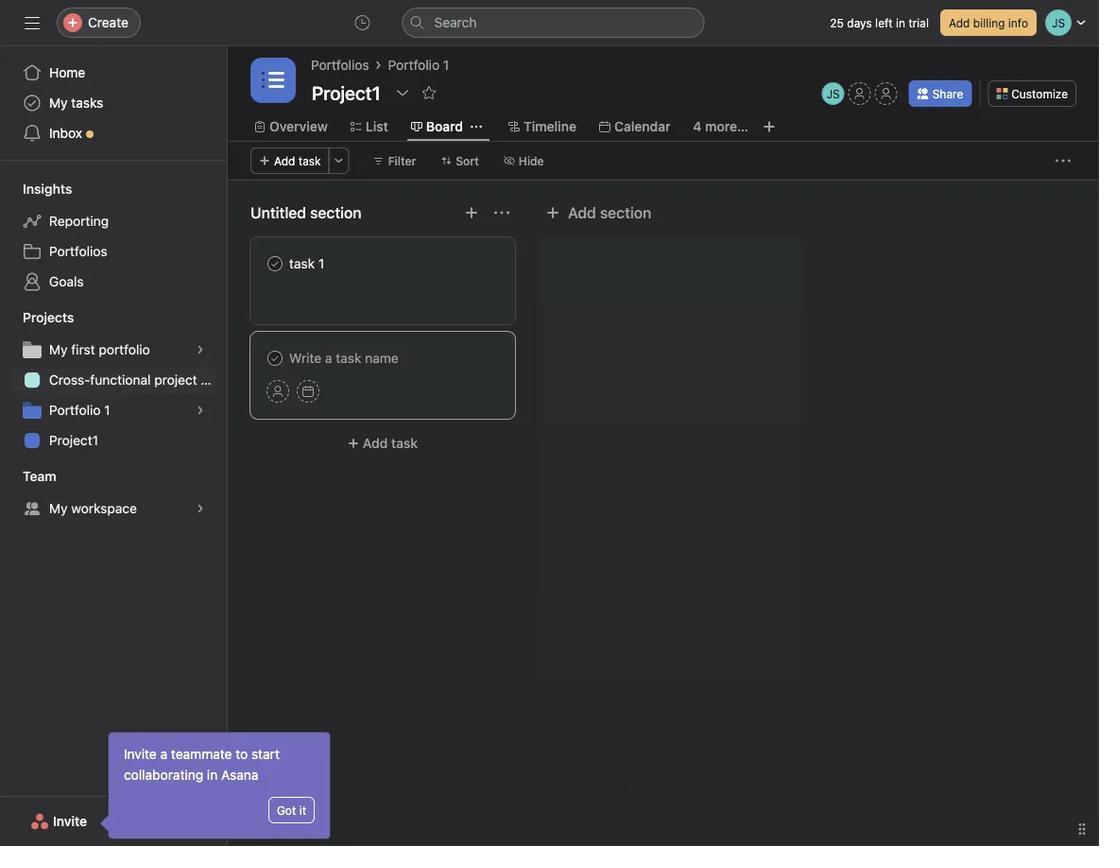 Task type: describe. For each thing, give the bounding box(es) containing it.
my tasks
[[49, 95, 103, 111]]

reporting
[[49, 213, 109, 229]]

board link
[[411, 116, 463, 137]]

filter button
[[365, 147, 425, 174]]

0 horizontal spatial portfolios link
[[11, 236, 216, 267]]

hide button
[[495, 147, 553, 174]]

my tasks link
[[11, 88, 216, 118]]

invite a teammate to start collaborating in asana tooltip
[[103, 733, 330, 838]]

timeline
[[524, 119, 577, 134]]

a
[[160, 746, 167, 762]]

0 vertical spatial portfolio
[[388, 57, 440, 73]]

25
[[830, 16, 844, 29]]

js button
[[822, 82, 845, 105]]

completed image for completed option
[[264, 347, 286, 370]]

my for my workspace
[[49, 501, 68, 516]]

teams element
[[0, 459, 227, 527]]

0 vertical spatial add task
[[274, 154, 321, 167]]

my workspace link
[[11, 493, 216, 524]]

projects button
[[0, 308, 74, 327]]

inbox
[[49, 125, 82, 141]]

home link
[[11, 58, 216, 88]]

portfolio 1 link inside projects element
[[11, 395, 216, 425]]

calendar
[[614, 119, 671, 134]]

more section actions image
[[494, 205, 510, 220]]

it
[[299, 804, 306, 817]]

sort button
[[432, 147, 488, 174]]

completed image for completed checkbox
[[264, 252, 286, 275]]

search list box
[[402, 8, 705, 38]]

days
[[847, 16, 872, 29]]

insights button
[[0, 180, 72, 199]]

my for my first portfolio
[[49, 342, 68, 357]]

trial
[[909, 16, 929, 29]]

inbox link
[[11, 118, 216, 148]]

left
[[875, 16, 893, 29]]

1 horizontal spatial 1
[[318, 256, 324, 271]]

create button
[[57, 8, 141, 38]]

see details, my workspace image
[[195, 503, 206, 514]]

section
[[600, 204, 652, 222]]

invite a teammate to start collaborating in asana got it
[[124, 746, 306, 817]]

share
[[933, 87, 964, 100]]

task 1
[[289, 256, 324, 271]]

add to starred image
[[421, 85, 437, 100]]

projects element
[[0, 301, 227, 459]]

Completed checkbox
[[264, 252, 286, 275]]

reporting link
[[11, 206, 216, 236]]

asana
[[221, 767, 259, 783]]

0 vertical spatial portfolio 1
[[388, 57, 449, 73]]

2 add task button from the top
[[251, 426, 515, 460]]

billing
[[973, 16, 1005, 29]]

timeline link
[[509, 116, 577, 137]]

portfolio
[[99, 342, 150, 357]]

1 vertical spatial task
[[289, 256, 315, 271]]

more actions image
[[1056, 153, 1071, 168]]

Completed checkbox
[[264, 347, 286, 370]]

tab actions image
[[471, 121, 482, 132]]

sort
[[456, 154, 479, 167]]

add section
[[568, 204, 652, 222]]

board
[[426, 119, 463, 134]]

1 horizontal spatial in
[[896, 16, 906, 29]]

invite for invite
[[53, 813, 87, 829]]

0 vertical spatial portfolios link
[[311, 55, 369, 76]]

1 add task button from the top
[[251, 147, 330, 174]]

cross-functional project plan link
[[11, 365, 227, 395]]

cross-
[[49, 372, 90, 388]]

tasks
[[71, 95, 103, 111]]

my first portfolio link
[[11, 335, 216, 365]]

my first portfolio
[[49, 342, 150, 357]]

add inside button
[[568, 204, 596, 222]]

project1
[[49, 432, 98, 448]]

to
[[236, 746, 248, 762]]



Task type: vqa. For each thing, say whether or not it's contained in the screenshot.
Completed option
yes



Task type: locate. For each thing, give the bounding box(es) containing it.
0 vertical spatial add task button
[[251, 147, 330, 174]]

add section button
[[538, 196, 659, 230]]

add billing info button
[[941, 9, 1037, 36]]

add down write a task name text box
[[363, 435, 388, 451]]

0 horizontal spatial add task
[[274, 154, 321, 167]]

show options image
[[395, 85, 410, 100]]

1 right completed checkbox
[[318, 256, 324, 271]]

0 horizontal spatial portfolio 1
[[49, 402, 110, 418]]

in inside "invite a teammate to start collaborating in asana got it"
[[207, 767, 218, 783]]

1 down search
[[443, 57, 449, 73]]

0 vertical spatial my
[[49, 95, 68, 111]]

portfolios link down history icon
[[311, 55, 369, 76]]

1 horizontal spatial portfolio
[[388, 57, 440, 73]]

add down overview link on the top left
[[274, 154, 295, 167]]

0 horizontal spatial portfolios
[[49, 243, 107, 259]]

add inside 'button'
[[949, 16, 970, 29]]

global element
[[0, 46, 227, 160]]

overview link
[[254, 116, 328, 137]]

workspace
[[71, 501, 137, 516]]

add task button down overview link on the top left
[[251, 147, 330, 174]]

1 vertical spatial 1
[[318, 256, 324, 271]]

add task
[[274, 154, 321, 167], [363, 435, 418, 451]]

projects
[[23, 310, 74, 325]]

2 vertical spatial task
[[391, 435, 418, 451]]

portfolio 1 link
[[388, 55, 449, 76], [11, 395, 216, 425]]

4
[[693, 119, 702, 134]]

my left first
[[49, 342, 68, 357]]

task for second add task "button" from the bottom of the page
[[299, 154, 321, 167]]

1 vertical spatial add task button
[[251, 426, 515, 460]]

collaborating
[[124, 767, 203, 783]]

my for my tasks
[[49, 95, 68, 111]]

insights
[[23, 181, 72, 197]]

search
[[434, 15, 477, 30]]

4 more… button
[[693, 116, 749, 137]]

portfolios
[[311, 57, 369, 73], [49, 243, 107, 259]]

Write a task name text field
[[267, 348, 499, 369]]

goals
[[49, 274, 84, 289]]

1 up project1 link at the left bottom
[[104, 402, 110, 418]]

got it button
[[268, 797, 315, 823]]

task left more actions icon
[[299, 154, 321, 167]]

portfolios down history icon
[[311, 57, 369, 73]]

add task button
[[251, 147, 330, 174], [251, 426, 515, 460]]

portfolio 1
[[388, 57, 449, 73], [49, 402, 110, 418]]

customize button
[[988, 80, 1077, 107]]

invite inside "invite a teammate to start collaborating in asana got it"
[[124, 746, 157, 762]]

0 vertical spatial task
[[299, 154, 321, 167]]

1
[[443, 57, 449, 73], [318, 256, 324, 271], [104, 402, 110, 418]]

history image
[[355, 15, 370, 30]]

untitled section
[[251, 204, 362, 222]]

my
[[49, 95, 68, 111], [49, 342, 68, 357], [49, 501, 68, 516]]

portfolio 1 link down functional at top
[[11, 395, 216, 425]]

overview
[[269, 119, 328, 134]]

task
[[299, 154, 321, 167], [289, 256, 315, 271], [391, 435, 418, 451]]

1 vertical spatial my
[[49, 342, 68, 357]]

completed image left 'task 1'
[[264, 252, 286, 275]]

1 vertical spatial portfolios
[[49, 243, 107, 259]]

portfolio 1 up the project1
[[49, 402, 110, 418]]

0 vertical spatial portfolio 1 link
[[388, 55, 449, 76]]

invite button
[[18, 804, 99, 838]]

1 vertical spatial portfolio
[[49, 402, 101, 418]]

portfolio 1 up the add to starred icon at the left top
[[388, 57, 449, 73]]

more actions image
[[333, 155, 345, 166]]

start
[[251, 746, 280, 762]]

add
[[949, 16, 970, 29], [274, 154, 295, 167], [568, 204, 596, 222], [363, 435, 388, 451]]

1 vertical spatial portfolios link
[[11, 236, 216, 267]]

first
[[71, 342, 95, 357]]

1 vertical spatial portfolio 1 link
[[11, 395, 216, 425]]

1 my from the top
[[49, 95, 68, 111]]

portfolios inside insights element
[[49, 243, 107, 259]]

0 horizontal spatial in
[[207, 767, 218, 783]]

0 vertical spatial 1
[[443, 57, 449, 73]]

2 horizontal spatial 1
[[443, 57, 449, 73]]

portfolios link down reporting
[[11, 236, 216, 267]]

1 horizontal spatial portfolio 1
[[388, 57, 449, 73]]

portfolio up the show options image
[[388, 57, 440, 73]]

got
[[277, 804, 296, 817]]

portfolios link
[[311, 55, 369, 76], [11, 236, 216, 267]]

1 completed image from the top
[[264, 252, 286, 275]]

0 vertical spatial invite
[[124, 746, 157, 762]]

25 days left in trial
[[830, 16, 929, 29]]

add task down write a task name text box
[[363, 435, 418, 451]]

add left "section"
[[568, 204, 596, 222]]

see details, portfolio 1 image
[[195, 405, 206, 416]]

1 horizontal spatial add task
[[363, 435, 418, 451]]

1 vertical spatial portfolio 1
[[49, 402, 110, 418]]

in
[[896, 16, 906, 29], [207, 767, 218, 783]]

task down write a task name text box
[[391, 435, 418, 451]]

1 horizontal spatial portfolios
[[311, 57, 369, 73]]

3 my from the top
[[49, 501, 68, 516]]

2 vertical spatial 1
[[104, 402, 110, 418]]

invite for invite a teammate to start collaborating in asana got it
[[124, 746, 157, 762]]

invite
[[124, 746, 157, 762], [53, 813, 87, 829]]

1 vertical spatial in
[[207, 767, 218, 783]]

add left "billing"
[[949, 16, 970, 29]]

0 vertical spatial portfolios
[[311, 57, 369, 73]]

add task button down write a task name text box
[[251, 426, 515, 460]]

add task down overview at the top left
[[274, 154, 321, 167]]

portfolio 1 inside projects element
[[49, 402, 110, 418]]

0 vertical spatial in
[[896, 16, 906, 29]]

goals link
[[11, 267, 216, 297]]

hide sidebar image
[[25, 15, 40, 30]]

project
[[154, 372, 197, 388]]

share button
[[909, 80, 972, 107]]

my inside teams element
[[49, 501, 68, 516]]

0 horizontal spatial invite
[[53, 813, 87, 829]]

0 horizontal spatial portfolio 1 link
[[11, 395, 216, 425]]

team button
[[0, 467, 56, 486]]

1 inside projects element
[[104, 402, 110, 418]]

hide
[[519, 154, 544, 167]]

task for first add task "button" from the bottom
[[391, 435, 418, 451]]

customize
[[1012, 87, 1068, 100]]

js
[[827, 87, 840, 100]]

team
[[23, 468, 56, 484]]

portfolio
[[388, 57, 440, 73], [49, 402, 101, 418]]

invite inside button
[[53, 813, 87, 829]]

my workspace
[[49, 501, 137, 516]]

home
[[49, 65, 85, 80]]

1 horizontal spatial portfolio 1 link
[[388, 55, 449, 76]]

calendar link
[[599, 116, 671, 137]]

1 vertical spatial invite
[[53, 813, 87, 829]]

task right completed checkbox
[[289, 256, 315, 271]]

cross-functional project plan
[[49, 372, 227, 388]]

project1 link
[[11, 425, 216, 456]]

portfolio up the project1
[[49, 402, 101, 418]]

add tab image
[[762, 119, 777, 134]]

1 vertical spatial completed image
[[264, 347, 286, 370]]

more…
[[705, 119, 749, 134]]

2 vertical spatial my
[[49, 501, 68, 516]]

4 more…
[[693, 119, 749, 134]]

completed image
[[264, 252, 286, 275], [264, 347, 286, 370]]

plan
[[201, 372, 227, 388]]

filter
[[388, 154, 416, 167]]

0 horizontal spatial 1
[[104, 402, 110, 418]]

insights element
[[0, 172, 227, 301]]

add billing info
[[949, 16, 1028, 29]]

portfolio inside projects element
[[49, 402, 101, 418]]

completed image right see details, my first portfolio image
[[264, 347, 286, 370]]

portfolios down reporting
[[49, 243, 107, 259]]

my down team
[[49, 501, 68, 516]]

list
[[366, 119, 388, 134]]

2 completed image from the top
[[264, 347, 286, 370]]

my inside projects element
[[49, 342, 68, 357]]

2 my from the top
[[49, 342, 68, 357]]

see details, my first portfolio image
[[195, 344, 206, 355]]

None text field
[[307, 76, 385, 110]]

1 horizontal spatial portfolios link
[[311, 55, 369, 76]]

in down teammate
[[207, 767, 218, 783]]

create
[[88, 15, 129, 30]]

1 horizontal spatial invite
[[124, 746, 157, 762]]

functional
[[90, 372, 151, 388]]

my inside global element
[[49, 95, 68, 111]]

my left tasks at top left
[[49, 95, 68, 111]]

portfolio 1 link up the add to starred icon at the left top
[[388, 55, 449, 76]]

teammate
[[171, 746, 232, 762]]

add task image
[[464, 205, 479, 220]]

0 horizontal spatial portfolio
[[49, 402, 101, 418]]

list image
[[262, 69, 285, 92]]

0 vertical spatial completed image
[[264, 252, 286, 275]]

list link
[[351, 116, 388, 137]]

search button
[[402, 8, 705, 38]]

info
[[1008, 16, 1028, 29]]

1 vertical spatial add task
[[363, 435, 418, 451]]

in right left
[[896, 16, 906, 29]]



